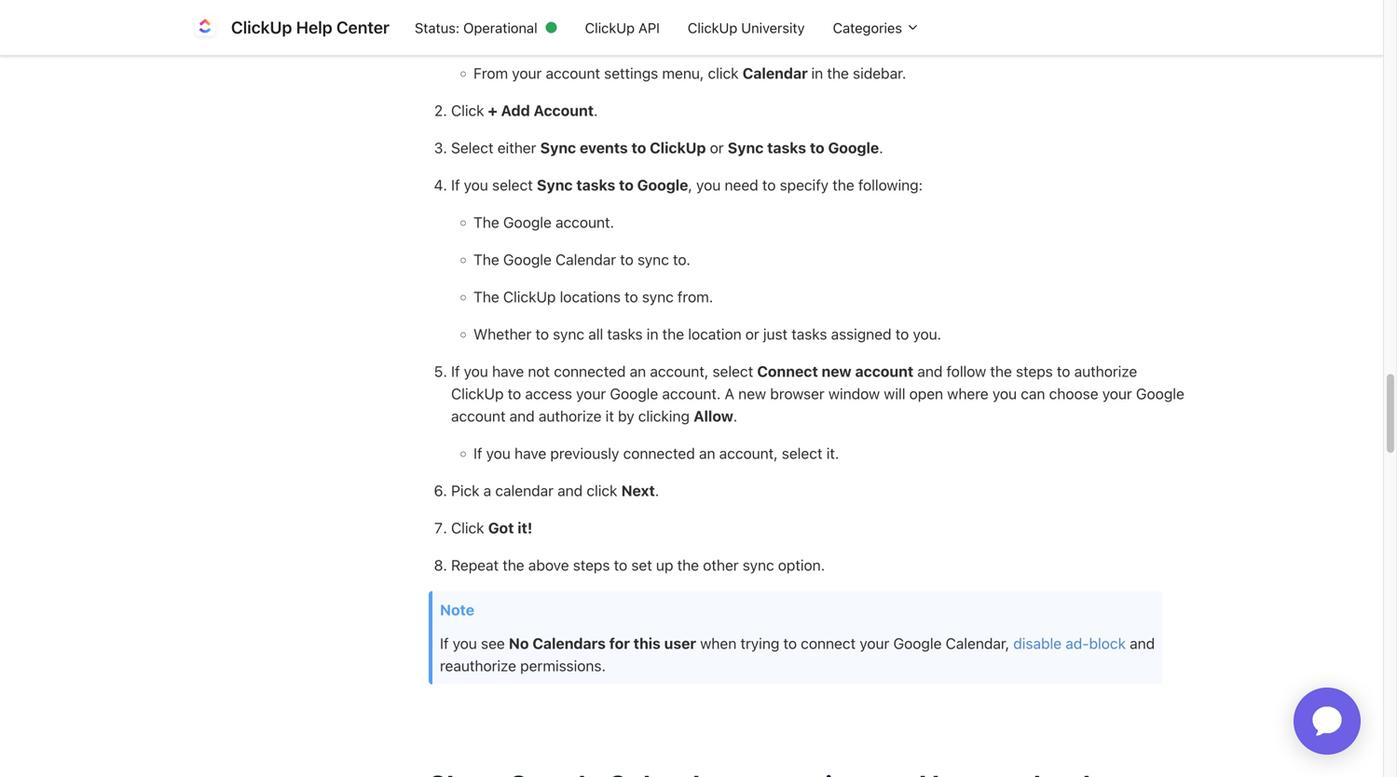 Task type: vqa. For each thing, say whether or not it's contained in the screenshot.
the helping
no



Task type: locate. For each thing, give the bounding box(es) containing it.
clickup
[[231, 17, 292, 37], [585, 19, 635, 36], [688, 19, 738, 36], [650, 139, 706, 156], [504, 288, 556, 306], [451, 385, 504, 403]]

0 vertical spatial new
[[822, 363, 852, 380]]

0 vertical spatial account,
[[650, 363, 709, 380]]

0 horizontal spatial account,
[[650, 363, 709, 380]]

calendar down the sidebar
[[743, 64, 808, 82]]

to left "access"
[[508, 385, 521, 403]]

a
[[484, 482, 492, 500]]

google right choose in the right of the page
[[1137, 385, 1185, 403]]

0 horizontal spatial add
[[501, 101, 530, 119]]

clickup api link
[[571, 10, 674, 45]]

0 vertical spatial account
[[546, 64, 601, 82]]

if for if you see no calendars for this user when trying to connect your google calendar, disable ad-block
[[440, 635, 449, 653]]

1 vertical spatial account
[[856, 363, 914, 380]]

and
[[795, 27, 820, 45], [918, 363, 943, 380], [510, 407, 535, 425], [558, 482, 583, 500], [1130, 635, 1156, 653]]

account, for connect
[[650, 363, 709, 380]]

account up "a"
[[451, 407, 506, 425]]

to right events
[[632, 139, 647, 156]]

can
[[1021, 385, 1046, 403]]

you up reauthorize
[[453, 635, 477, 653]]

0 horizontal spatial select
[[492, 176, 533, 194]]

and follow the steps to authorize clickup to access your google account.
[[451, 363, 1138, 403]]

2 from from the top
[[474, 64, 508, 82]]

+
[[488, 101, 498, 119]]

select for previously
[[782, 445, 823, 462]]

you down whether
[[464, 363, 489, 380]]

authorize inside 'and follow the steps to authorize clickup to access your google account.'
[[1075, 363, 1138, 380]]

sync left 'from.'
[[642, 288, 674, 306]]

sync up the google account.
[[537, 176, 573, 194]]

connected
[[554, 363, 626, 380], [624, 445, 695, 462]]

have left not
[[492, 363, 524, 380]]

1 vertical spatial authorize
[[539, 407, 602, 425]]

1 from from the top
[[474, 27, 508, 45]]

account, down allow .
[[720, 445, 778, 462]]

1 horizontal spatial in
[[812, 64, 824, 82]]

new
[[822, 363, 852, 380], [739, 385, 767, 403]]

1 horizontal spatial steps
[[1016, 363, 1054, 380]]

account,
[[650, 363, 709, 380], [720, 445, 778, 462]]

connect
[[758, 363, 819, 380]]

where
[[948, 385, 989, 403]]

google up the google calendar to sync to. at the top of page
[[504, 213, 552, 231]]

0 horizontal spatial new
[[739, 385, 767, 403]]

1 vertical spatial have
[[515, 445, 547, 462]]

your up it
[[576, 385, 606, 403]]

0 horizontal spatial authorize
[[539, 407, 602, 425]]

add up the sidebar. on the top right of the page
[[859, 27, 888, 45]]

will
[[884, 385, 906, 403]]

assigned
[[832, 325, 892, 343]]

1 click from the top
[[451, 101, 484, 119]]

steps up can
[[1016, 363, 1054, 380]]

steps right above
[[573, 557, 610, 574]]

select up a
[[713, 363, 754, 380]]

2 the from the top
[[474, 251, 500, 268]]

account inside a new browser window will open where you can choose your google account and authorize it by clicking
[[451, 407, 506, 425]]

0 horizontal spatial steps
[[573, 557, 610, 574]]

authorize
[[1075, 363, 1138, 380], [539, 407, 602, 425]]

it!
[[518, 519, 533, 537]]

open right will at the right of the page
[[910, 385, 944, 403]]

or left 'just'
[[746, 325, 760, 343]]

need
[[725, 176, 759, 194]]

1 vertical spatial steps
[[573, 557, 610, 574]]

from any calendar view, open the right sidebar and click add calendar
[[474, 27, 957, 45]]

account. down if you have not connected an account, select connect new account
[[663, 385, 721, 403]]

if left not
[[451, 363, 460, 380]]

and right block
[[1130, 635, 1156, 653]]

an
[[630, 363, 646, 380], [699, 445, 716, 462]]

1 horizontal spatial account,
[[720, 445, 778, 462]]

above
[[529, 557, 569, 574]]

select left it.
[[782, 445, 823, 462]]

select either sync events to clickup or sync tasks to google .
[[451, 139, 884, 156]]

and left follow at right
[[918, 363, 943, 380]]

1 horizontal spatial select
[[713, 363, 754, 380]]

you
[[464, 176, 489, 194], [697, 176, 721, 194], [464, 363, 489, 380], [993, 385, 1017, 403], [486, 445, 511, 462], [453, 635, 477, 653]]

authorize up choose in the right of the page
[[1075, 363, 1138, 380]]

from up +
[[474, 64, 508, 82]]

1 vertical spatial an
[[699, 445, 716, 462]]

calendar,
[[946, 635, 1010, 653]]

1 vertical spatial open
[[910, 385, 944, 403]]

disable ad-block link
[[1014, 635, 1126, 653]]

1 vertical spatial from
[[474, 64, 508, 82]]

1 horizontal spatial new
[[822, 363, 852, 380]]

clickup university
[[688, 19, 805, 36]]

add right +
[[501, 101, 530, 119]]

1 horizontal spatial an
[[699, 445, 716, 462]]

view,
[[605, 27, 638, 45]]

calendar
[[540, 27, 601, 45], [891, 27, 957, 45], [743, 64, 808, 82], [556, 251, 617, 268]]

authorize down "access"
[[539, 407, 602, 425]]

1 vertical spatial click
[[708, 64, 739, 82]]

choose
[[1050, 385, 1099, 403]]

have for previously
[[515, 445, 547, 462]]

1 the from the top
[[474, 213, 500, 231]]

an down the 'allow'
[[699, 445, 716, 462]]

if for if you have previously connected an account, select it.
[[474, 445, 483, 462]]

clickup down whether
[[451, 385, 504, 403]]

account
[[546, 64, 601, 82], [856, 363, 914, 380], [451, 407, 506, 425]]

2 vertical spatial account
[[451, 407, 506, 425]]

tasks right 'just'
[[792, 325, 828, 343]]

0 horizontal spatial open
[[642, 27, 676, 45]]

0 horizontal spatial account
[[451, 407, 506, 425]]

click up the sidebar. on the top right of the page
[[824, 27, 855, 45]]

0 vertical spatial connected
[[554, 363, 626, 380]]

2 horizontal spatial select
[[782, 445, 823, 462]]

0 horizontal spatial an
[[630, 363, 646, 380]]

1 horizontal spatial account.
[[663, 385, 721, 403]]

have
[[492, 363, 524, 380], [515, 445, 547, 462]]

0 vertical spatial the
[[474, 213, 500, 231]]

google left calendar,
[[894, 635, 942, 653]]

to down events
[[619, 176, 634, 194]]

0 vertical spatial have
[[492, 363, 524, 380]]

click
[[451, 101, 484, 119], [451, 519, 484, 537]]

0 vertical spatial steps
[[1016, 363, 1054, 380]]

permissions.
[[521, 657, 606, 675]]

clickup help help center home page image
[[190, 13, 220, 42]]

you down the select
[[464, 176, 489, 194]]

and down "access"
[[510, 407, 535, 425]]

you left can
[[993, 385, 1017, 403]]

add
[[859, 27, 888, 45], [501, 101, 530, 119]]

1 horizontal spatial or
[[746, 325, 760, 343]]

repeat
[[451, 557, 499, 574]]

center
[[337, 17, 390, 37]]

3 the from the top
[[474, 288, 500, 306]]

an up by
[[630, 363, 646, 380]]

set
[[632, 557, 653, 574]]

the
[[474, 213, 500, 231], [474, 251, 500, 268], [474, 288, 500, 306]]

0 horizontal spatial or
[[710, 139, 724, 156]]

the down the select
[[474, 213, 500, 231]]

0 vertical spatial add
[[859, 27, 888, 45]]

0 horizontal spatial account.
[[556, 213, 615, 231]]

0 vertical spatial select
[[492, 176, 533, 194]]

connected for previously
[[624, 445, 695, 462]]

just
[[764, 325, 788, 343]]

click + add account .
[[451, 101, 598, 119]]

no
[[509, 635, 529, 653]]

1 vertical spatial account,
[[720, 445, 778, 462]]

sync down the account
[[541, 139, 576, 156]]

1 vertical spatial new
[[739, 385, 767, 403]]

and inside 'and follow the steps to authorize clickup to access your google account.'
[[918, 363, 943, 380]]

whether to sync all tasks in the location or just tasks assigned to you.
[[474, 325, 942, 343]]

sync
[[541, 139, 576, 156], [728, 139, 764, 156], [537, 176, 573, 194]]

access
[[525, 385, 573, 403]]

tasks right all
[[607, 325, 643, 343]]

1 horizontal spatial authorize
[[1075, 363, 1138, 380]]

click
[[824, 27, 855, 45], [708, 64, 739, 82], [587, 482, 618, 500]]

in up if you have not connected an account, select connect new account
[[647, 325, 659, 343]]

click left next
[[587, 482, 618, 500]]

if for if you have not connected an account, select connect new account
[[451, 363, 460, 380]]

0 horizontal spatial in
[[647, 325, 659, 343]]

to up choose in the right of the page
[[1057, 363, 1071, 380]]

status: operational
[[415, 19, 538, 36]]

2 vertical spatial the
[[474, 288, 500, 306]]

calendar up the sidebar. on the top right of the page
[[891, 27, 957, 45]]

the
[[680, 27, 702, 45], [828, 64, 849, 82], [833, 176, 855, 194], [663, 325, 685, 343], [991, 363, 1013, 380], [503, 557, 525, 574], [678, 557, 699, 574]]

0 vertical spatial an
[[630, 363, 646, 380]]

operational
[[464, 19, 538, 36]]

calendar
[[496, 482, 554, 500]]

1 horizontal spatial open
[[910, 385, 944, 403]]

click left got
[[451, 519, 484, 537]]

1 vertical spatial connected
[[624, 445, 695, 462]]

if up pick
[[474, 445, 483, 462]]

0 horizontal spatial click
[[587, 482, 618, 500]]

clickup inside 'and follow the steps to authorize clickup to access your google account.'
[[451, 385, 504, 403]]

the up whether
[[474, 288, 500, 306]]

click down right
[[708, 64, 739, 82]]

the right specify
[[833, 176, 855, 194]]

application
[[1272, 666, 1384, 778]]

allow .
[[694, 407, 738, 425]]

you up "a"
[[486, 445, 511, 462]]

sync up need
[[728, 139, 764, 156]]

sync
[[638, 251, 669, 268], [642, 288, 674, 306], [553, 325, 585, 343], [743, 557, 775, 574]]

0 vertical spatial authorize
[[1075, 363, 1138, 380]]

2 click from the top
[[451, 519, 484, 537]]

account up will at the right of the page
[[856, 363, 914, 380]]

steps inside 'and follow the steps to authorize clickup to access your google account.'
[[1016, 363, 1054, 380]]

your up click + add account .
[[512, 64, 542, 82]]

the google calendar to sync to.
[[474, 251, 691, 268]]

your right choose in the right of the page
[[1103, 385, 1133, 403]]

google up following:
[[829, 139, 880, 156]]

new up window
[[822, 363, 852, 380]]

tasks
[[768, 139, 807, 156], [577, 176, 616, 194], [607, 325, 643, 343], [792, 325, 828, 343]]

pick a calendar and click next .
[[451, 482, 660, 500]]

0 vertical spatial from
[[474, 27, 508, 45]]

connected down all
[[554, 363, 626, 380]]

open
[[642, 27, 676, 45], [910, 385, 944, 403]]

2 horizontal spatial account
[[856, 363, 914, 380]]

new inside a new browser window will open where you can choose your google account and authorize it by clicking
[[739, 385, 767, 403]]

connected for not
[[554, 363, 626, 380]]

2 horizontal spatial click
[[824, 27, 855, 45]]

.
[[594, 101, 598, 119], [880, 139, 884, 156], [734, 407, 738, 425], [655, 482, 660, 500]]

. up following:
[[880, 139, 884, 156]]

1 vertical spatial click
[[451, 519, 484, 537]]

your
[[512, 64, 542, 82], [576, 385, 606, 403], [1103, 385, 1133, 403], [860, 635, 890, 653]]

if
[[451, 176, 460, 194], [451, 363, 460, 380], [474, 445, 483, 462], [440, 635, 449, 653]]

select
[[492, 176, 533, 194], [713, 363, 754, 380], [782, 445, 823, 462]]

select
[[451, 139, 494, 156]]

categories
[[833, 19, 906, 36]]

connected down clicking
[[624, 445, 695, 462]]

account, for it.
[[720, 445, 778, 462]]

account. up the google calendar to sync to. at the top of page
[[556, 213, 615, 231]]

google down the google account.
[[504, 251, 552, 268]]

the left right
[[680, 27, 702, 45]]

1 horizontal spatial add
[[859, 27, 888, 45]]

you right ,
[[697, 176, 721, 194]]

0 vertical spatial click
[[451, 101, 484, 119]]

2 vertical spatial click
[[587, 482, 618, 500]]

clickup api
[[585, 19, 660, 36]]

click left +
[[451, 101, 484, 119]]

1 vertical spatial select
[[713, 363, 754, 380]]

the down the google account.
[[474, 251, 500, 268]]

your right the connect
[[860, 635, 890, 653]]

events
[[580, 139, 628, 156]]

the right follow at right
[[991, 363, 1013, 380]]

or up the "if you select sync tasks to google , you need to specify the following:"
[[710, 139, 724, 156]]

1 vertical spatial account.
[[663, 385, 721, 403]]

if you see no calendars for this user when trying to connect your google calendar, disable ad-block
[[440, 635, 1126, 653]]

sync left the to.
[[638, 251, 669, 268]]

university
[[742, 19, 805, 36]]

account, down the whether to sync all tasks in the location or just tasks assigned to you.
[[650, 363, 709, 380]]

new right a
[[739, 385, 767, 403]]

you for if you have previously connected an account, select it.
[[486, 445, 511, 462]]

or
[[710, 139, 724, 156], [746, 325, 760, 343]]

2 vertical spatial select
[[782, 445, 823, 462]]

account.
[[556, 213, 615, 231], [663, 385, 721, 403]]

and right the sidebar
[[795, 27, 820, 45]]

tasks down events
[[577, 176, 616, 194]]

if up reauthorize
[[440, 635, 449, 653]]

1 vertical spatial the
[[474, 251, 500, 268]]

1 horizontal spatial click
[[708, 64, 739, 82]]

sidebar.
[[853, 64, 907, 82]]

select down either
[[492, 176, 533, 194]]

from left any
[[474, 27, 508, 45]]

google up by
[[610, 385, 659, 403]]

allow
[[694, 407, 734, 425]]



Task type: describe. For each thing, give the bounding box(es) containing it.
0 vertical spatial or
[[710, 139, 724, 156]]

steps for above
[[573, 557, 610, 574]]

whether
[[474, 325, 532, 343]]

0 vertical spatial account.
[[556, 213, 615, 231]]

select for not
[[713, 363, 754, 380]]

all
[[589, 325, 604, 343]]

if for if you select sync tasks to google , you need to specify the following:
[[451, 176, 460, 194]]

from for from any calendar view, open the right sidebar and click add calendar
[[474, 27, 508, 45]]

clickup left help
[[231, 17, 292, 37]]

. down if you have previously connected an account, select it.
[[655, 482, 660, 500]]

the for the google account.
[[474, 213, 500, 231]]

sidebar
[[741, 27, 791, 45]]

user
[[665, 635, 697, 653]]

click for click got it!
[[451, 519, 484, 537]]

by
[[618, 407, 635, 425]]

window
[[829, 385, 880, 403]]

following:
[[859, 176, 923, 194]]

clickup up the "if you select sync tasks to google , you need to specify the following:"
[[650, 139, 706, 156]]

you for if you see no calendars for this user when trying to connect your google calendar, disable ad-block
[[453, 635, 477, 653]]

,
[[689, 176, 693, 194]]

it.
[[827, 445, 840, 462]]

not
[[528, 363, 550, 380]]

from your account settings menu, click calendar in the sidebar.
[[474, 64, 907, 82]]

0 vertical spatial click
[[824, 27, 855, 45]]

the for the clickup locations to sync from.
[[474, 288, 500, 306]]

calendar right any
[[540, 27, 601, 45]]

got
[[488, 519, 514, 537]]

1 vertical spatial in
[[647, 325, 659, 343]]

location
[[688, 325, 742, 343]]

. down a
[[734, 407, 738, 425]]

from for from your account settings menu, click calendar in the sidebar.
[[474, 64, 508, 82]]

to.
[[673, 251, 691, 268]]

if you select sync tasks to google , you need to specify the following:
[[451, 176, 923, 194]]

clickup up whether
[[504, 288, 556, 306]]

you for if you have not connected an account, select connect new account
[[464, 363, 489, 380]]

follow
[[947, 363, 987, 380]]

steps for the
[[1016, 363, 1054, 380]]

account. inside 'and follow the steps to authorize clickup to access your google account.'
[[663, 385, 721, 403]]

next
[[622, 482, 655, 500]]

the inside 'and follow the steps to authorize clickup to access your google account.'
[[991, 363, 1013, 380]]

you for if you select sync tasks to google , you need to specify the following:
[[464, 176, 489, 194]]

0 vertical spatial open
[[642, 27, 676, 45]]

your inside 'and follow the steps to authorize clickup to access your google account.'
[[576, 385, 606, 403]]

google down select either sync events to clickup or sync tasks to google .
[[638, 176, 689, 194]]

repeat the above steps to set up the other sync option.
[[451, 557, 825, 574]]

click got it!
[[451, 519, 533, 537]]

the up if you have not connected an account, select connect new account
[[663, 325, 685, 343]]

ad-
[[1066, 635, 1090, 653]]

the for the google calendar to sync to.
[[474, 251, 500, 268]]

other
[[703, 557, 739, 574]]

clickup help center
[[231, 17, 390, 37]]

browser
[[771, 385, 825, 403]]

connect
[[801, 635, 856, 653]]

to right trying
[[784, 635, 797, 653]]

the left above
[[503, 557, 525, 574]]

sync left all
[[553, 325, 585, 343]]

1 horizontal spatial account
[[546, 64, 601, 82]]

reauthorize
[[440, 657, 517, 675]]

when
[[701, 635, 737, 653]]

clickup university link
[[674, 10, 819, 45]]

authorize inside a new browser window will open where you can choose your google account and authorize it by clicking
[[539, 407, 602, 425]]

and reauthorize permissions.
[[440, 635, 1156, 675]]

categories button
[[819, 10, 934, 45]]

you.
[[913, 325, 942, 343]]

any
[[512, 27, 536, 45]]

status:
[[415, 19, 460, 36]]

either
[[498, 139, 537, 156]]

the clickup locations to sync from.
[[474, 288, 714, 306]]

and inside a new browser window will open where you can choose your google account and authorize it by clicking
[[510, 407, 535, 425]]

calendars
[[533, 635, 606, 653]]

google inside 'and follow the steps to authorize clickup to access your google account.'
[[610, 385, 659, 403]]

if you have previously connected an account, select it.
[[474, 445, 840, 462]]

api
[[639, 19, 660, 36]]

option.
[[779, 557, 825, 574]]

1 vertical spatial or
[[746, 325, 760, 343]]

it
[[606, 407, 614, 425]]

right
[[706, 27, 737, 45]]

block
[[1090, 635, 1126, 653]]

and down the previously
[[558, 482, 583, 500]]

to right need
[[763, 176, 776, 194]]

0 vertical spatial in
[[812, 64, 824, 82]]

to left "you."
[[896, 325, 909, 343]]

menu,
[[663, 64, 704, 82]]

your inside a new browser window will open where you can choose your google account and authorize it by clicking
[[1103, 385, 1133, 403]]

settings
[[604, 64, 659, 82]]

a
[[725, 385, 735, 403]]

clickup left api
[[585, 19, 635, 36]]

click for click + add account .
[[451, 101, 484, 119]]

account
[[534, 101, 594, 119]]

calendar up locations at left
[[556, 251, 617, 268]]

previously
[[551, 445, 620, 462]]

to right locations at left
[[625, 288, 639, 306]]

the right up
[[678, 557, 699, 574]]

from.
[[678, 288, 714, 306]]

clickup up the from your account settings menu, click calendar in the sidebar.
[[688, 19, 738, 36]]

you inside a new browser window will open where you can choose your google account and authorize it by clicking
[[993, 385, 1017, 403]]

. up events
[[594, 101, 598, 119]]

for
[[610, 635, 630, 653]]

to up specify
[[810, 139, 825, 156]]

an for not
[[630, 363, 646, 380]]

locations
[[560, 288, 621, 306]]

sync right other
[[743, 557, 775, 574]]

disable
[[1014, 635, 1062, 653]]

to left set on the bottom left
[[614, 557, 628, 574]]

have for not
[[492, 363, 524, 380]]

if you have not connected an account, select connect new account
[[451, 363, 914, 380]]

open inside a new browser window will open where you can choose your google account and authorize it by clicking
[[910, 385, 944, 403]]

google inside a new browser window will open where you can choose your google account and authorize it by clicking
[[1137, 385, 1185, 403]]

a new browser window will open where you can choose your google account and authorize it by clicking
[[451, 385, 1185, 425]]

the google account.
[[474, 213, 615, 231]]

help
[[296, 17, 333, 37]]

clicking
[[639, 407, 690, 425]]

pick
[[451, 482, 480, 500]]

up
[[656, 557, 674, 574]]

trying
[[741, 635, 780, 653]]

to up not
[[536, 325, 549, 343]]

an for previously
[[699, 445, 716, 462]]

and inside and reauthorize permissions.
[[1130, 635, 1156, 653]]

to up the clickup locations to sync from. on the top
[[620, 251, 634, 268]]

the left the sidebar. on the top right of the page
[[828, 64, 849, 82]]

1 vertical spatial add
[[501, 101, 530, 119]]

this
[[634, 635, 661, 653]]

tasks up specify
[[768, 139, 807, 156]]

clickup help center link
[[190, 13, 401, 42]]



